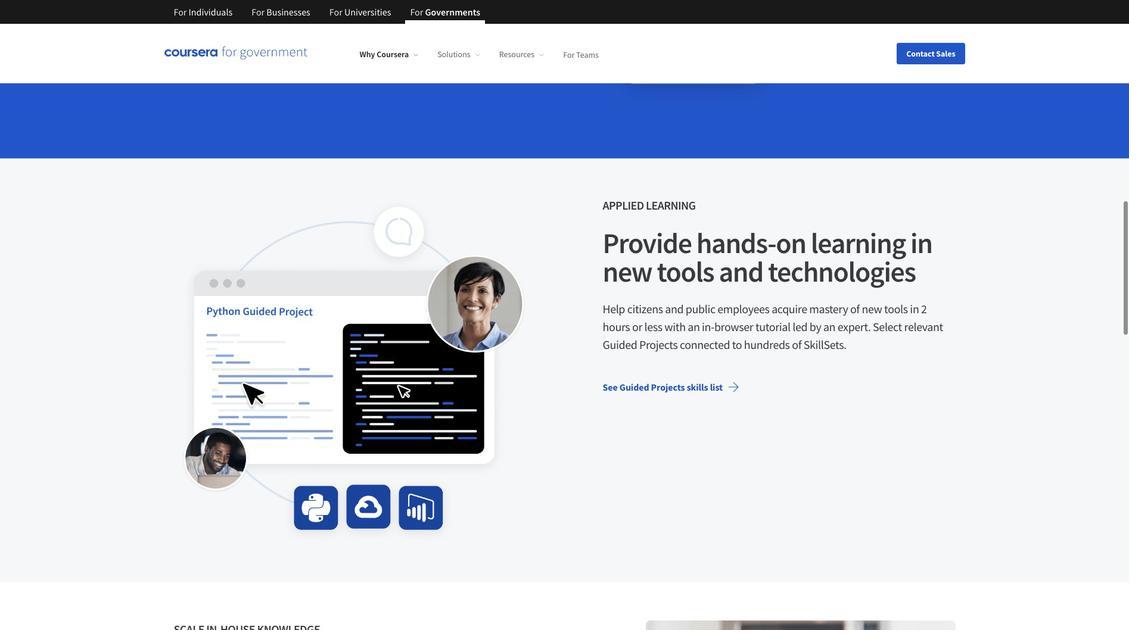 Task type: describe. For each thing, give the bounding box(es) containing it.
tools inside the provide hands-on learning in new tools and technologies
[[657, 254, 714, 290]]

1 vertical spatial projects
[[651, 381, 685, 393]]

mastery
[[809, 302, 848, 316]]

acquire
[[772, 302, 807, 316]]

technologies
[[768, 254, 916, 290]]

new inside the provide hands-on learning in new tools and technologies
[[603, 254, 652, 290]]

governments
[[425, 6, 480, 18]]

hundreds
[[744, 337, 790, 352]]

2 an from the left
[[823, 319, 835, 334]]

hands-
[[696, 225, 776, 261]]

relevant
[[904, 319, 943, 334]]

see guided projects skills list
[[603, 381, 723, 393]]

0 horizontal spatial to
[[231, 49, 239, 61]]

coursera
[[377, 49, 409, 60]]

on
[[776, 225, 806, 261]]

0 horizontal spatial of
[[792, 337, 801, 352]]

sales
[[936, 48, 955, 59]]

banner navigation
[[164, 0, 490, 24]]

for for universities
[[329, 6, 342, 18]]

individuals
[[189, 6, 233, 18]]

for businesses
[[252, 6, 310, 18]]

contact sales
[[906, 48, 955, 59]]

led
[[793, 319, 807, 334]]

in inside help citizens and public employees acquire mastery of new tools in 2 hours or less with an in-browser tutorial led by an expert. select relevant guided projects connected to hundreds of skillsets.
[[910, 302, 919, 316]]

your
[[264, 49, 283, 61]]

contact for contact sales
[[906, 48, 935, 59]]

in-
[[702, 319, 714, 334]]

0 vertical spatial of
[[850, 302, 860, 316]]

tools inside help citizens and public employees acquire mastery of new tools in 2 hours or less with an in-browser tutorial led by an expert. select relevant guided projects connected to hundreds of skillsets.
[[884, 302, 908, 316]]

projects inside help citizens and public employees acquire mastery of new tools in 2 hours or less with an in-browser tutorial led by an expert. select relevant guided projects connected to hundreds of skillsets.
[[639, 337, 678, 352]]

to inside help citizens and public employees acquire mastery of new tools in 2 hours or less with an in-browser tutorial led by an expert. select relevant guided projects connected to hundreds of skillsets.
[[732, 337, 742, 352]]

for for individuals
[[174, 6, 187, 18]]

resources link
[[499, 49, 544, 60]]

solutions link
[[437, 49, 480, 60]]

help
[[603, 302, 625, 316]]

1 horizontal spatial skills
[[687, 381, 708, 393]]

why coursera
[[360, 49, 409, 60]]

finance course image image
[[461, 0, 927, 111]]

skillsets.
[[804, 337, 846, 352]]

teams
[[576, 49, 599, 60]]

why
[[360, 49, 375, 60]]

build
[[241, 49, 262, 61]]

for teams
[[563, 49, 599, 60]]

contact sales button
[[897, 43, 965, 64]]

in inside the provide hands-on learning in new tools and technologies
[[910, 225, 932, 261]]

and inside help citizens and public employees acquire mastery of new tools in 2 hours or less with an in-browser tutorial led by an expert. select relevant guided projects connected to hundreds of skillsets.
[[665, 302, 684, 316]]

for for businesses
[[252, 6, 265, 18]]

for universities
[[329, 6, 391, 18]]

tutorial
[[755, 319, 790, 334]]



Task type: locate. For each thing, give the bounding box(es) containing it.
projects left list
[[651, 381, 685, 393]]

1 vertical spatial of
[[792, 337, 801, 352]]

1 horizontal spatial contact
[[906, 48, 935, 59]]

an
[[688, 319, 700, 334], [823, 319, 835, 334]]

1 an from the left
[[688, 319, 700, 334]]

guided inside help citizens and public employees acquire mastery of new tools in 2 hours or less with an in-browser tutorial led by an expert. select relevant guided projects connected to hundreds of skillsets.
[[603, 337, 637, 352]]

team's
[[285, 49, 313, 61]]

an left "in-"
[[688, 319, 700, 334]]

skills
[[315, 49, 336, 61], [687, 381, 708, 393]]

contact inside button
[[906, 48, 935, 59]]

contact
[[906, 48, 935, 59], [174, 49, 206, 61]]

1 vertical spatial new
[[862, 302, 882, 316]]

0 horizontal spatial new
[[603, 254, 652, 290]]

expert.
[[838, 319, 871, 334]]

learning
[[811, 225, 906, 261]]

list
[[710, 381, 723, 393]]

provide hands-on learning in new tools and technologies
[[603, 225, 932, 290]]

0 horizontal spatial contact
[[174, 49, 206, 61]]

0 vertical spatial new
[[603, 254, 652, 290]]

browser
[[714, 319, 753, 334]]

of
[[850, 302, 860, 316], [792, 337, 801, 352]]

and up employees
[[719, 254, 763, 290]]

1 vertical spatial in
[[910, 302, 919, 316]]

0 vertical spatial skills
[[315, 49, 336, 61]]

of up "expert."
[[850, 302, 860, 316]]

1 horizontal spatial and
[[719, 254, 763, 290]]

contact for contact sales to build your team's skills
[[174, 49, 206, 61]]

1 horizontal spatial an
[[823, 319, 835, 334]]

applied
[[603, 198, 644, 213]]

0 vertical spatial tools
[[657, 254, 714, 290]]

resources
[[499, 49, 535, 60]]

solutions
[[437, 49, 471, 60]]

1 vertical spatial guided
[[620, 381, 649, 393]]

1 horizontal spatial of
[[850, 302, 860, 316]]

skills right team's
[[315, 49, 336, 61]]

0 vertical spatial projects
[[639, 337, 678, 352]]

new up 'help'
[[603, 254, 652, 290]]

0 horizontal spatial and
[[665, 302, 684, 316]]

see
[[603, 381, 618, 393]]

new
[[603, 254, 652, 290], [862, 302, 882, 316]]

why coursera link
[[360, 49, 418, 60]]

1 horizontal spatial new
[[862, 302, 882, 316]]

1 vertical spatial skills
[[687, 381, 708, 393]]

provide
[[603, 225, 692, 261]]

0 horizontal spatial an
[[688, 319, 700, 334]]

skills left list
[[687, 381, 708, 393]]

1 vertical spatial to
[[732, 337, 742, 352]]

projects
[[639, 337, 678, 352], [651, 381, 685, 393]]

coursera for government image
[[164, 46, 307, 60]]

less
[[644, 319, 662, 334]]

an right by
[[823, 319, 835, 334]]

for left individuals
[[174, 6, 187, 18]]

and inside the provide hands-on learning in new tools and technologies
[[719, 254, 763, 290]]

to
[[231, 49, 239, 61], [732, 337, 742, 352]]

new inside help citizens and public employees acquire mastery of new tools in 2 hours or less with an in-browser tutorial led by an expert. select relevant guided projects connected to hundreds of skillsets.
[[862, 302, 882, 316]]

learning
[[646, 198, 696, 213]]

employees
[[717, 302, 770, 316]]

hours
[[603, 319, 630, 334]]

or
[[632, 319, 642, 334]]

for left teams
[[563, 49, 575, 60]]

and up with
[[665, 302, 684, 316]]

0 horizontal spatial tools
[[657, 254, 714, 290]]

businesses
[[267, 6, 310, 18]]

connected
[[680, 337, 730, 352]]

tools
[[657, 254, 714, 290], [884, 302, 908, 316]]

see guided projects skills list link
[[593, 373, 749, 402]]

contact sales to build your team's skills link
[[174, 41, 363, 69]]

new up select
[[862, 302, 882, 316]]

for individuals
[[174, 6, 233, 18]]

0 vertical spatial guided
[[603, 337, 637, 352]]

public
[[686, 302, 715, 316]]

tools up public at right
[[657, 254, 714, 290]]

in
[[910, 225, 932, 261], [910, 302, 919, 316]]

1 horizontal spatial tools
[[884, 302, 908, 316]]

for governments
[[410, 6, 480, 18]]

guided
[[603, 337, 637, 352], [620, 381, 649, 393]]

of down led
[[792, 337, 801, 352]]

help citizens and public employees acquire mastery of new tools in 2 hours or less with an in-browser tutorial led by an expert. select relevant guided projects connected to hundreds of skillsets.
[[603, 302, 943, 352]]

for for governments
[[410, 6, 423, 18]]

solve problems with  step-by-step online learning image
[[174, 197, 526, 545]]

for
[[174, 6, 187, 18], [252, 6, 265, 18], [329, 6, 342, 18], [410, 6, 423, 18], [563, 49, 575, 60]]

1 vertical spatial and
[[665, 302, 684, 316]]

2
[[921, 302, 927, 316]]

sales
[[208, 49, 229, 61]]

contact left the sales
[[174, 49, 206, 61]]

0 vertical spatial and
[[719, 254, 763, 290]]

applied learning
[[603, 198, 696, 213]]

0 vertical spatial to
[[231, 49, 239, 61]]

to down browser
[[732, 337, 742, 352]]

projects down less on the bottom of the page
[[639, 337, 678, 352]]

tools up select
[[884, 302, 908, 316]]

for left governments
[[410, 6, 423, 18]]

for left universities
[[329, 6, 342, 18]]

by
[[810, 319, 821, 334]]

for teams link
[[563, 49, 599, 60]]

citizens
[[627, 302, 663, 316]]

0 vertical spatial in
[[910, 225, 932, 261]]

and
[[719, 254, 763, 290], [665, 302, 684, 316]]

contact left sales
[[906, 48, 935, 59]]

1 vertical spatial tools
[[884, 302, 908, 316]]

guided right see
[[620, 381, 649, 393]]

1 horizontal spatial to
[[732, 337, 742, 352]]

universities
[[344, 6, 391, 18]]

select
[[873, 319, 902, 334]]

guided down hours at the bottom right of page
[[603, 337, 637, 352]]

for left the 'businesses'
[[252, 6, 265, 18]]

0 horizontal spatial skills
[[315, 49, 336, 61]]

to right the sales
[[231, 49, 239, 61]]

contact sales to build your team's skills
[[174, 49, 336, 61]]

with
[[665, 319, 686, 334]]



Task type: vqa. For each thing, say whether or not it's contained in the screenshot.
main content
no



